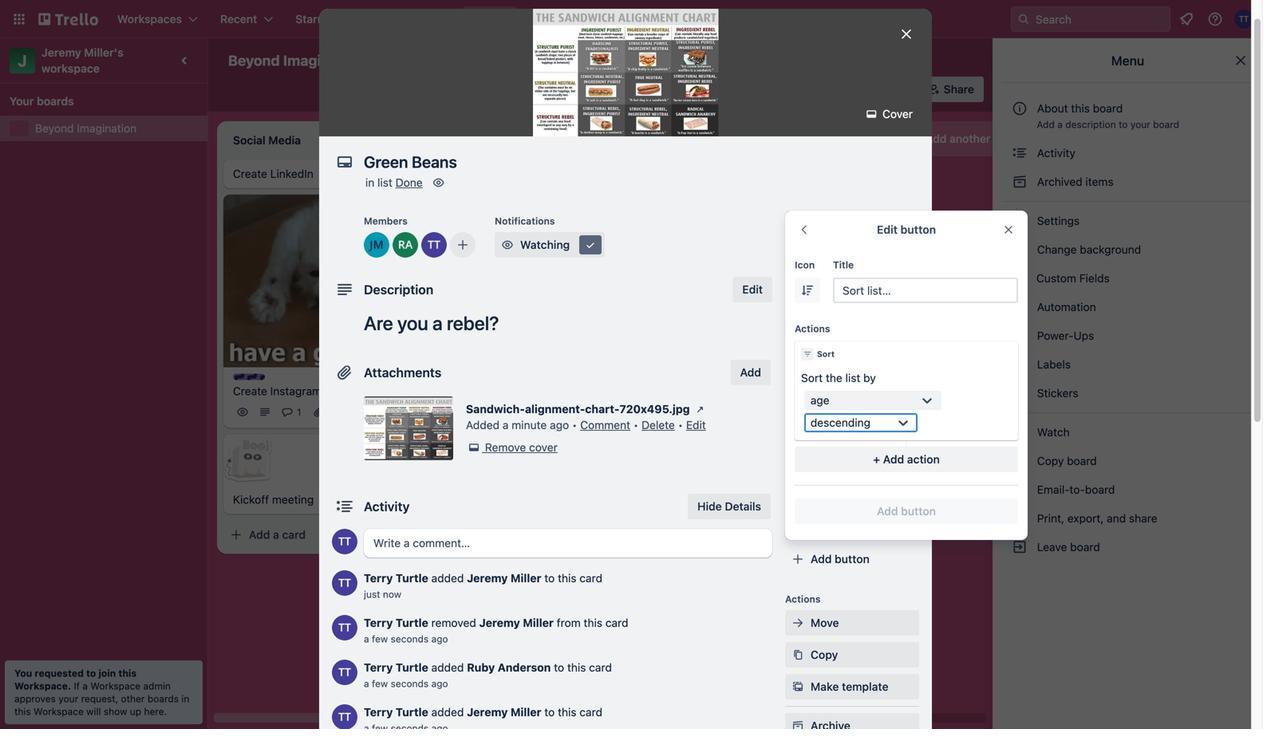 Task type: vqa. For each thing, say whether or not it's contained in the screenshot.


Task type: describe. For each thing, give the bounding box(es) containing it.
add another list
[[926, 132, 1009, 145]]

sm image for 'remove cover' link
[[466, 440, 482, 456]]

seconds for added
[[391, 678, 429, 689]]

settings
[[1034, 214, 1080, 227]]

sm image for automation link
[[1012, 299, 1028, 315]]

1 vertical spatial automation
[[1034, 300, 1096, 314]]

to down anderson
[[544, 706, 555, 719]]

1 horizontal spatial activity
[[1034, 146, 1076, 160]]

Board name text field
[[220, 48, 372, 73]]

dates
[[811, 328, 841, 341]]

and
[[1107, 512, 1126, 525]]

jeremy miller's workspace
[[41, 46, 126, 75]]

sm image for checklist 'link'
[[790, 294, 806, 310]]

show
[[104, 706, 127, 717]]

leave
[[1037, 541, 1067, 554]]

1 vertical spatial list
[[378, 176, 392, 189]]

about this board add a description to your board
[[1037, 102, 1179, 130]]

add button for automation
[[811, 553, 870, 566]]

template
[[842, 680, 889, 693]]

sm image for settings link
[[1012, 213, 1028, 229]]

comment
[[580, 419, 630, 432]]

requested
[[35, 668, 84, 679]]

admin
[[143, 681, 171, 692]]

action
[[907, 453, 940, 466]]

add down kickoff
[[249, 528, 270, 542]]

sm image for watch link
[[1012, 425, 1028, 440]]

this inside the you requested to join this workspace.
[[118, 668, 137, 679]]

jeremy for terry turtle removed jeremy miller from this card a few seconds ago
[[479, 616, 520, 630]]

this inside if a workspace admin approves your request, other boards in this workspace will show up here.
[[14, 706, 31, 717]]

terry turtle added jeremy miller to this card just now
[[364, 572, 602, 600]]

your inside about this board add a description to your board
[[1131, 119, 1150, 130]]

if a workspace admin approves your request, other boards in this workspace will show up here.
[[14, 681, 189, 717]]

sort the list by
[[801, 371, 876, 385]]

0 horizontal spatial imagination
[[77, 122, 137, 135]]

export,
[[1067, 512, 1104, 525]]

rebel?
[[447, 312, 499, 334]]

stickers link
[[1002, 381, 1254, 406]]

sm image for the rightmost labels link
[[1012, 357, 1028, 373]]

your boards
[[10, 95, 74, 108]]

fields for add to card
[[855, 391, 886, 405]]

share
[[944, 83, 974, 96]]

create linkedin
[[233, 167, 314, 180]]

linkedin
[[270, 167, 314, 180]]

2 vertical spatial miller
[[511, 706, 541, 719]]

this inside terry turtle removed jeremy miller from this card a few seconds ago
[[584, 616, 602, 630]]

details
[[725, 500, 761, 513]]

checklist
[[811, 296, 860, 309]]

power-ups button
[[580, 77, 680, 102]]

move link
[[785, 610, 919, 636]]

0 horizontal spatial add a card button
[[223, 522, 402, 548]]

terry for terry turtle added jeremy miller to this card just now
[[364, 572, 393, 585]]

kickoff meeting link
[[233, 492, 418, 508]]

workspace.
[[14, 681, 71, 692]]

comment link
[[580, 419, 630, 432]]

power- inside add power-ups link
[[835, 455, 872, 468]]

custom fields for add to card
[[811, 391, 886, 405]]

terry for terry turtle removed jeremy miller from this card a few seconds ago
[[364, 616, 393, 630]]

menu
[[1111, 53, 1144, 68]]

add up edit link
[[702, 405, 723, 418]]

miller's
[[84, 46, 123, 59]]

share
[[1129, 512, 1158, 525]]

email-to-board
[[1034, 483, 1115, 496]]

alignment-
[[525, 403, 585, 416]]

in inside if a workspace admin approves your request, other boards in this workspace will show up here.
[[181, 693, 189, 705]]

here.
[[144, 706, 167, 717]]

archived
[[1037, 175, 1082, 188]]

a inside about this board add a description to your board
[[1057, 119, 1063, 130]]

add a card for the rightmost the add a card button
[[702, 405, 759, 418]]

up
[[130, 706, 141, 717]]

board
[[568, 54, 599, 67]]

sm image for copy link
[[790, 647, 806, 663]]

cover link
[[859, 101, 922, 127]]

will
[[86, 706, 101, 717]]

hide details
[[698, 500, 761, 513]]

open information menu image
[[1207, 11, 1223, 27]]

create for create linkedin
[[233, 167, 267, 180]]

Search field
[[1030, 7, 1170, 31]]

background
[[1080, 243, 1141, 256]]

0 horizontal spatial edit
[[686, 419, 706, 432]]

1 horizontal spatial power-ups
[[785, 432, 837, 444]]

social
[[811, 521, 843, 534]]

title
[[833, 259, 854, 271]]

add another list button
[[897, 121, 1114, 156]]

beyond imagination inside beyond imagination text field
[[228, 52, 364, 69]]

board up description
[[1093, 102, 1123, 115]]

to inside about this board add a description to your board
[[1119, 119, 1128, 130]]

custom fields button for add to card
[[785, 390, 919, 406]]

make
[[811, 680, 839, 693]]

add power-ups
[[811, 455, 893, 468]]

chart-
[[585, 403, 620, 416]]

to up return to previous screen image
[[806, 209, 816, 220]]

cover
[[880, 107, 913, 120]]

board up activity link
[[1153, 119, 1179, 130]]

create instagram link
[[233, 384, 418, 400]]

custom for menu
[[1037, 272, 1076, 285]]

2 horizontal spatial add a card button
[[677, 399, 855, 425]]

power- inside the power-ups "button"
[[612, 83, 650, 96]]

sm image for leave board link
[[1012, 539, 1028, 555]]

terry turtle added ruby anderson to this card a few seconds ago
[[364, 661, 612, 689]]

add up media
[[877, 505, 898, 518]]

members
[[364, 215, 408, 227]]

add up return to previous screen image
[[785, 209, 804, 220]]

add up remove
[[476, 426, 497, 439]]

just
[[364, 589, 380, 600]]

make template
[[811, 680, 889, 693]]

0 vertical spatial workspace
[[90, 681, 141, 692]]

return to previous screen image
[[798, 223, 811, 236]]

removed
[[431, 616, 476, 630]]

create from template… image for the left the add a card button
[[409, 529, 421, 542]]

2 vertical spatial jeremy miller (jeremymiller198) image
[[606, 387, 626, 406]]

1 horizontal spatial labels link
[[1002, 352, 1254, 377]]

your inside if a workspace admin approves your request, other boards in this workspace will show up here.
[[58, 693, 78, 705]]

1 horizontal spatial labels
[[1034, 358, 1071, 371]]

1 vertical spatial workspace
[[34, 706, 84, 717]]

green
[[686, 348, 717, 361]]

sort for sort the list by
[[801, 371, 823, 385]]

sm image for make template link
[[790, 679, 806, 695]]

edit button
[[877, 223, 936, 236]]

add power-ups link
[[785, 449, 919, 475]]

0 vertical spatial ago
[[550, 419, 569, 432]]

a inside terry turtle removed jeremy miller from this card a few seconds ago
[[364, 634, 369, 645]]

make template link
[[785, 674, 919, 700]]

a few seconds ago link for removed
[[364, 634, 448, 645]]

0 vertical spatial actions
[[795, 323, 830, 334]]

ruby anderson (rubyanderson7) image
[[894, 78, 917, 101]]

1 horizontal spatial add a card button
[[450, 420, 629, 446]]

you
[[397, 312, 428, 334]]

you
[[14, 668, 32, 679]]

stickers
[[1034, 387, 1079, 400]]

power-ups inside "button"
[[612, 83, 671, 96]]

edit for edit button
[[877, 223, 898, 236]]

0 vertical spatial labels
[[811, 264, 845, 277]]

copy link
[[785, 642, 919, 668]]

about
[[1037, 102, 1068, 115]]

change background
[[1034, 243, 1141, 256]]

copy for copy
[[811, 648, 838, 662]]

sm image for 'print, export, and share' link
[[1012, 511, 1028, 527]]

items
[[1086, 175, 1114, 188]]

edit for the edit "button"
[[742, 283, 763, 296]]

add button button for automation
[[785, 547, 919, 572]]

add button for edit button
[[877, 505, 936, 518]]

a inside terry turtle added ruby anderson to this card a few seconds ago
[[364, 678, 369, 689]]

miller for from this card
[[523, 616, 554, 630]]

1 vertical spatial jeremy miller (jeremymiller198) image
[[855, 366, 875, 385]]

3 added from the top
[[431, 706, 464, 719]]

attachment button
[[785, 353, 919, 379]]

members image
[[790, 231, 806, 247]]

power-ups inside 'link'
[[1034, 329, 1097, 342]]

card inside terry turtle added jeremy miller to this card just now
[[580, 572, 602, 585]]

jeremy inside the jeremy miller's workspace
[[41, 46, 81, 59]]

card inside terry turtle removed jeremy miller from this card a few seconds ago
[[605, 616, 628, 630]]

0 vertical spatial ruby anderson (rubyanderson7) image
[[393, 232, 418, 258]]

remove
[[485, 441, 526, 454]]

few for removed
[[372, 634, 388, 645]]

this inside terry turtle added ruby anderson to this card a few seconds ago
[[567, 661, 586, 674]]

terry for terry turtle added jeremy miller to this card
[[364, 706, 393, 719]]

button for edit button
[[901, 505, 936, 518]]

archived items
[[1034, 175, 1114, 188]]

kickoff meeting
[[233, 493, 314, 506]]

sm image for stickers link
[[1012, 385, 1028, 401]]

ago for ruby anderson
[[431, 678, 448, 689]]

add inside add power-ups link
[[811, 455, 832, 468]]

now
[[383, 589, 401, 600]]

attachment
[[811, 359, 872, 373]]



Task type: locate. For each thing, give the bounding box(es) containing it.
jeremy inside terry turtle added jeremy miller to this card just now
[[467, 572, 508, 585]]

added for jeremy miller
[[431, 572, 464, 585]]

workspace down approves
[[34, 706, 84, 717]]

beyond inside beyond imagination text field
[[228, 52, 280, 69]]

board up the print, export, and share
[[1085, 483, 1115, 496]]

jeremy for terry turtle added jeremy miller to this card
[[467, 706, 508, 719]]

1 vertical spatial miller
[[523, 616, 554, 630]]

0 notifications image
[[1177, 10, 1196, 29]]

Sort list… text field
[[833, 278, 1018, 303]]

hide details link
[[688, 494, 771, 519]]

sm image for archived items link
[[1012, 174, 1028, 190]]

1 horizontal spatial add button
[[877, 505, 936, 518]]

email-
[[1037, 483, 1070, 496]]

a inside if a workspace admin approves your request, other boards in this workspace will show up here.
[[83, 681, 88, 692]]

back to home image
[[38, 6, 98, 32]]

0 vertical spatial labels link
[[785, 258, 919, 283]]

ruby anderson (rubyanderson7) image left by
[[833, 366, 852, 385]]

1 horizontal spatial 1
[[750, 370, 755, 381]]

custom fields for menu
[[1037, 272, 1110, 285]]

1 vertical spatial labels link
[[1002, 352, 1254, 377]]

1 vertical spatial ago
[[431, 634, 448, 645]]

terry turtle (terryturtle) image
[[421, 232, 447, 258], [584, 387, 603, 406], [380, 403, 399, 422], [332, 571, 357, 596], [332, 615, 357, 641], [332, 705, 357, 729]]

workspace down 'join'
[[90, 681, 141, 692]]

ups down descending
[[819, 432, 837, 444]]

1 vertical spatial imagination
[[77, 122, 137, 135]]

add down social at the right bottom
[[811, 553, 832, 566]]

copy up email-
[[1037, 454, 1064, 468]]

turtle for terry turtle added jeremy miller to this card just now
[[396, 572, 428, 585]]

sm image for cover link
[[864, 106, 880, 122]]

watch link
[[1002, 420, 1254, 445]]

1 horizontal spatial automation
[[785, 496, 839, 507]]

0 horizontal spatial power-ups
[[612, 83, 671, 96]]

sm image for watching button
[[500, 237, 515, 253]]

edit
[[877, 223, 898, 236], [742, 283, 763, 296], [686, 419, 706, 432]]

2 horizontal spatial create from template… image
[[862, 406, 875, 418]]

2 horizontal spatial ruby anderson (rubyanderson7) image
[[833, 366, 852, 385]]

ups down automation link
[[1074, 329, 1094, 342]]

if
[[74, 681, 80, 692]]

sandwich-
[[466, 403, 525, 416]]

age
[[811, 394, 830, 407]]

jeremy miller (jeremymiller198) image up cover link
[[874, 78, 896, 101]]

terry turtle removed jeremy miller from this card a few seconds ago
[[364, 616, 628, 645]]

custom fields button
[[1002, 266, 1254, 291], [785, 390, 919, 406]]

1 a few seconds ago link from the top
[[364, 634, 448, 645]]

1 vertical spatial few
[[372, 678, 388, 689]]

ago up terry turtle added jeremy miller to this card
[[431, 678, 448, 689]]

0 vertical spatial custom fields button
[[1002, 266, 1254, 291]]

0 vertical spatial button
[[901, 223, 936, 236]]

your down if
[[58, 693, 78, 705]]

1 horizontal spatial fields
[[1079, 272, 1110, 285]]

0 vertical spatial your
[[1131, 119, 1150, 130]]

added left ruby
[[431, 661, 464, 674]]

miller down anderson
[[511, 706, 541, 719]]

board down export,
[[1070, 541, 1100, 554]]

sm image inside copy link
[[790, 647, 806, 663]]

jeremy down terry turtle added ruby anderson to this card a few seconds ago
[[467, 706, 508, 719]]

add members to card image
[[456, 237, 469, 253]]

0 horizontal spatial copy
[[811, 648, 838, 662]]

list left done
[[378, 176, 392, 189]]

0 vertical spatial add button
[[877, 505, 936, 518]]

from
[[557, 616, 581, 630]]

miller inside terry turtle removed jeremy miller from this card a few seconds ago
[[523, 616, 554, 630]]

create from template… image
[[862, 406, 875, 418], [635, 426, 648, 439], [409, 529, 421, 542]]

edit up beans
[[742, 283, 763, 296]]

720x495.jpg
[[620, 403, 690, 416]]

1 vertical spatial 1
[[297, 407, 301, 418]]

1 vertical spatial ruby anderson (rubyanderson7) image
[[833, 366, 852, 385]]

1 vertical spatial edit
[[742, 283, 763, 296]]

activity link
[[1002, 140, 1254, 166]]

1 turtle from the top
[[396, 572, 428, 585]]

ruby anderson (rubyanderson7) image down members
[[393, 232, 418, 258]]

sm image inside automation button
[[684, 77, 706, 99]]

1 create from the top
[[233, 167, 267, 180]]

0 horizontal spatial labels
[[811, 264, 845, 277]]

description
[[364, 282, 433, 297]]

1 vertical spatial sort
[[801, 371, 823, 385]]

add a card down the kickoff meeting
[[249, 528, 306, 542]]

2 horizontal spatial list
[[993, 132, 1009, 145]]

labels up checklist
[[811, 264, 845, 277]]

add a card up edit link
[[702, 405, 759, 418]]

your
[[10, 95, 34, 108]]

1 vertical spatial beyond imagination
[[35, 122, 137, 135]]

0 horizontal spatial custom
[[811, 391, 852, 405]]

add a card button down add button
[[677, 399, 855, 425]]

ago for jeremy miller
[[431, 634, 448, 645]]

3 terry from the top
[[364, 661, 393, 674]]

few inside terry turtle removed jeremy miller from this card a few seconds ago
[[372, 634, 388, 645]]

sm image for email-to-board link
[[1012, 482, 1028, 498]]

card inside terry turtle added ruby anderson to this card a few seconds ago
[[589, 661, 612, 674]]

2 vertical spatial added
[[431, 706, 464, 719]]

add inside add another list button
[[926, 132, 947, 145]]

fields down by
[[855, 391, 886, 405]]

4 terry from the top
[[364, 706, 393, 719]]

a few seconds ago link for added
[[364, 678, 448, 689]]

labels link up checklist 'link'
[[785, 258, 919, 283]]

edit link
[[686, 419, 706, 432]]

jeremy for terry turtle added jeremy miller to this card just now
[[467, 572, 508, 585]]

your up activity link
[[1131, 119, 1150, 130]]

jeremy miller (jeremymiller198) image down attachments
[[402, 403, 421, 422]]

0 vertical spatial boards
[[37, 95, 74, 108]]

this inside about this board add a description to your board
[[1071, 102, 1090, 115]]

power-
[[612, 83, 650, 96], [1037, 329, 1074, 342], [785, 432, 819, 444], [835, 455, 872, 468]]

1 terry from the top
[[364, 572, 393, 585]]

sm image inside archived items link
[[1012, 174, 1028, 190]]

sm image for automation button at the right of page
[[684, 77, 706, 99]]

1 added from the top
[[431, 572, 464, 585]]

green beans
[[686, 348, 752, 361]]

sm image inside 'print, export, and share' link
[[1012, 511, 1028, 527]]

board
[[1093, 102, 1123, 115], [1153, 119, 1179, 130], [1067, 454, 1097, 468], [1085, 483, 1115, 496], [1070, 541, 1100, 554]]

turtle inside terry turtle removed jeremy miller from this card a few seconds ago
[[396, 616, 428, 630]]

a few seconds ago link down removed
[[364, 678, 448, 689]]

create from template… image for the rightmost the add a card button
[[862, 406, 875, 418]]

leave board
[[1034, 541, 1100, 554]]

board up to-
[[1067, 454, 1097, 468]]

0 horizontal spatial list
[[378, 176, 392, 189]]

add a card for the middle the add a card button
[[476, 426, 532, 439]]

1 horizontal spatial imagination
[[283, 52, 364, 69]]

0 vertical spatial power-ups
[[612, 83, 671, 96]]

button up the "sort list…" text box
[[901, 223, 936, 236]]

1 vertical spatial beyond
[[35, 122, 74, 135]]

this inside terry turtle added jeremy miller to this card just now
[[558, 572, 577, 585]]

1 vertical spatial create
[[233, 385, 267, 398]]

Write a comment text field
[[364, 529, 772, 558]]

2 horizontal spatial add a card
[[702, 405, 759, 418]]

to inside terry turtle added jeremy miller to this card just now
[[544, 572, 555, 585]]

seconds down now
[[391, 634, 429, 645]]

copy board
[[1034, 454, 1097, 468]]

custom fields button up automation link
[[1002, 266, 1254, 291]]

fields for menu
[[1079, 272, 1110, 285]]

1 vertical spatial add button
[[811, 553, 870, 566]]

1 horizontal spatial jeremy miller (jeremymiller198) image
[[402, 403, 421, 422]]

3 turtle from the top
[[396, 661, 428, 674]]

add button button
[[795, 499, 1018, 524], [785, 547, 919, 572]]

sm image inside automation link
[[1012, 299, 1028, 315]]

create from template… image for the middle the add a card button
[[635, 426, 648, 439]]

power-ups up stickers
[[1034, 329, 1097, 342]]

print, export, and share link
[[1002, 506, 1254, 531]]

2 a few seconds ago link from the top
[[364, 678, 448, 689]]

beyond imagination inside beyond imagination link
[[35, 122, 137, 135]]

button
[[901, 223, 936, 236], [901, 505, 936, 518], [835, 553, 870, 566]]

miller down write a comment text field
[[511, 572, 541, 585]]

2 vertical spatial power-ups
[[785, 432, 837, 444]]

0 horizontal spatial labels link
[[785, 258, 919, 283]]

sm image for activity link
[[1012, 145, 1028, 161]]

beyond inside beyond imagination link
[[35, 122, 74, 135]]

to inside terry turtle added ruby anderson to this card a few seconds ago
[[554, 661, 564, 674]]

0 horizontal spatial activity
[[364, 499, 410, 514]]

actions up move
[[785, 594, 821, 605]]

button down the social media button
[[835, 553, 870, 566]]

jeremy up terry turtle removed jeremy miller from this card a few seconds ago
[[467, 572, 508, 585]]

print, export, and share
[[1034, 512, 1158, 525]]

add inside about this board add a description to your board
[[1037, 119, 1055, 130]]

add button
[[731, 360, 771, 385]]

sm image for move link
[[790, 615, 806, 631]]

add a card
[[702, 405, 759, 418], [476, 426, 532, 439], [249, 528, 306, 542]]

turtle for terry turtle added jeremy miller to this card
[[396, 706, 428, 719]]

sm image
[[684, 77, 706, 99], [864, 106, 880, 122], [1012, 174, 1028, 190], [431, 175, 447, 191], [1012, 213, 1028, 229], [790, 263, 806, 278], [800, 282, 816, 298], [1012, 299, 1028, 315], [1012, 357, 1028, 373], [1012, 385, 1028, 401], [1012, 482, 1028, 498], [1012, 539, 1028, 555], [790, 615, 806, 631], [790, 647, 806, 663], [790, 718, 806, 729]]

1 vertical spatial actions
[[785, 594, 821, 605]]

2 horizontal spatial power-ups
[[1034, 329, 1097, 342]]

seconds inside terry turtle added ruby anderson to this card a few seconds ago
[[391, 678, 429, 689]]

1 horizontal spatial custom fields button
[[1002, 266, 1254, 291]]

0 vertical spatial jeremy miller (jeremymiller198) image
[[364, 232, 389, 258]]

boards
[[37, 95, 74, 108], [148, 693, 179, 705]]

0 vertical spatial copy
[[1037, 454, 1064, 468]]

custom fields button for menu
[[1002, 266, 1254, 291]]

1 vertical spatial add a card
[[476, 426, 532, 439]]

1 vertical spatial added
[[431, 661, 464, 674]]

custom fields down sort the list by
[[811, 391, 886, 405]]

to
[[1119, 119, 1128, 130], [806, 209, 816, 220], [544, 572, 555, 585], [554, 661, 564, 674], [86, 668, 96, 679], [544, 706, 555, 719]]

2 horizontal spatial automation
[[1034, 300, 1096, 314]]

edit up the "sort list…" text box
[[877, 223, 898, 236]]

a
[[1057, 119, 1063, 130], [432, 312, 443, 334], [726, 405, 732, 418], [503, 419, 509, 432], [500, 426, 506, 439], [273, 528, 279, 542], [364, 634, 369, 645], [364, 678, 369, 689], [83, 681, 88, 692]]

seconds for removed
[[391, 634, 429, 645]]

remove cover
[[485, 441, 558, 454]]

custom for add to card
[[811, 391, 852, 405]]

list inside button
[[993, 132, 1009, 145]]

edit right delete link
[[686, 419, 706, 432]]

jeremy miller (jeremymiller198) image
[[874, 78, 896, 101], [855, 366, 875, 385], [606, 387, 626, 406]]

turtle inside terry turtle added jeremy miller to this card just now
[[396, 572, 428, 585]]

0 vertical spatial jeremy miller (jeremymiller198) image
[[874, 78, 896, 101]]

jeremy miller (jeremymiller198) image right the
[[855, 366, 875, 385]]

edit card image
[[860, 202, 873, 215]]

to down write a comment text field
[[544, 572, 555, 585]]

settings link
[[1002, 208, 1254, 234]]

turtle inside terry turtle added ruby anderson to this card a few seconds ago
[[396, 661, 428, 674]]

0 horizontal spatial custom fields
[[811, 391, 886, 405]]

0 vertical spatial a few seconds ago link
[[364, 634, 448, 645]]

miller inside terry turtle added jeremy miller to this card just now
[[511, 572, 541, 585]]

sort
[[817, 350, 835, 359], [801, 371, 823, 385]]

sm image for copy board link
[[1012, 453, 1028, 469]]

0 horizontal spatial automation
[[706, 83, 767, 96]]

1 vertical spatial in
[[181, 693, 189, 705]]

search image
[[1017, 13, 1030, 26]]

power- down descending
[[785, 432, 819, 444]]

add button down social media at the bottom of the page
[[811, 553, 870, 566]]

sm image inside leave board link
[[1012, 539, 1028, 555]]

to left 'join'
[[86, 668, 96, 679]]

color: purple, title: none image
[[233, 374, 265, 380]]

close popover image
[[1002, 223, 1015, 236]]

a few seconds ago link down now
[[364, 634, 448, 645]]

checklist link
[[785, 290, 919, 315]]

miller left 'from'
[[523, 616, 554, 630]]

email-to-board link
[[1002, 477, 1254, 503]]

actions
[[795, 323, 830, 334], [785, 594, 821, 605]]

1 few from the top
[[372, 634, 388, 645]]

0 horizontal spatial create from template… image
[[409, 529, 421, 542]]

1 vertical spatial copy
[[811, 648, 838, 662]]

ups inside 'link'
[[1074, 329, 1094, 342]]

ago inside terry turtle added ruby anderson to this card a few seconds ago
[[431, 678, 448, 689]]

instagram
[[270, 385, 322, 398]]

add left another
[[926, 132, 947, 145]]

create left linkedin
[[233, 167, 267, 180]]

ups inside "button"
[[650, 83, 671, 96]]

button down action
[[901, 505, 936, 518]]

sm image for left labels link
[[790, 263, 806, 278]]

ups left action
[[872, 455, 893, 468]]

0 horizontal spatial jeremy miller (jeremymiller198) image
[[364, 232, 389, 258]]

terry turtle (terryturtle) image
[[1234, 10, 1254, 29], [853, 78, 875, 101], [811, 366, 830, 385], [332, 529, 357, 555], [332, 660, 357, 685]]

1 vertical spatial a few seconds ago link
[[364, 678, 448, 689]]

beans
[[720, 348, 752, 361]]

1 horizontal spatial custom
[[1037, 272, 1076, 285]]

ago
[[550, 419, 569, 432], [431, 634, 448, 645], [431, 678, 448, 689]]

miller
[[511, 572, 541, 585], [523, 616, 554, 630], [511, 706, 541, 719]]

1 horizontal spatial beyond imagination
[[228, 52, 364, 69]]

2 turtle from the top
[[396, 616, 428, 630]]

custom down the "change" on the right top of page
[[1037, 272, 1076, 285]]

seconds inside terry turtle removed jeremy miller from this card a few seconds ago
[[391, 634, 429, 645]]

list for add another list
[[993, 132, 1009, 145]]

watch
[[1034, 426, 1073, 439]]

sm image inside settings link
[[1012, 213, 1028, 229]]

sm image inside activity link
[[1012, 145, 1028, 161]]

jeremy up workspace
[[41, 46, 81, 59]]

other
[[121, 693, 145, 705]]

green beans link
[[686, 347, 871, 363]]

sm image inside email-to-board link
[[1012, 482, 1028, 498]]

0 horizontal spatial custom fields button
[[785, 390, 919, 406]]

1 horizontal spatial edit
[[742, 283, 763, 296]]

add to card
[[785, 209, 840, 220]]

fields down 'change background'
[[1079, 272, 1110, 285]]

sm image inside move link
[[790, 615, 806, 631]]

2 terry from the top
[[364, 616, 393, 630]]

approves
[[14, 693, 56, 705]]

primary element
[[0, 0, 1263, 38]]

turtle
[[396, 572, 428, 585], [396, 616, 428, 630], [396, 661, 428, 674], [396, 706, 428, 719]]

automation inside button
[[706, 83, 767, 96]]

1 horizontal spatial boards
[[148, 693, 179, 705]]

1 vertical spatial your
[[58, 693, 78, 705]]

share button
[[921, 77, 984, 102]]

button for automation
[[835, 553, 870, 566]]

edit inside the edit "button"
[[742, 283, 763, 296]]

1 down beans
[[750, 370, 755, 381]]

add down descending
[[811, 455, 832, 468]]

2 seconds from the top
[[391, 678, 429, 689]]

add right +
[[883, 453, 904, 466]]

added up removed
[[431, 572, 464, 585]]

boards right your
[[37, 95, 74, 108]]

jeremy miller (jeremymiller198) image up comment
[[606, 387, 626, 406]]

workspace
[[90, 681, 141, 692], [34, 706, 84, 717]]

in left done
[[365, 176, 375, 189]]

1 horizontal spatial custom fields
[[1037, 272, 1110, 285]]

copy board link
[[1002, 448, 1254, 474]]

actions down checklist
[[795, 323, 830, 334]]

imagination inside text field
[[283, 52, 364, 69]]

ago down removed
[[431, 634, 448, 645]]

another
[[950, 132, 991, 145]]

boards down the admin at the bottom left
[[148, 693, 179, 705]]

0 horizontal spatial beyond imagination
[[35, 122, 137, 135]]

in
[[365, 176, 375, 189], [181, 693, 189, 705]]

sm image inside the power-ups 'link'
[[1012, 328, 1028, 344]]

power-ups down the customize views "icon"
[[612, 83, 671, 96]]

add button button down + add action
[[795, 499, 1018, 524]]

archived items link
[[1002, 169, 1254, 195]]

1 horizontal spatial copy
[[1037, 454, 1064, 468]]

watching button
[[495, 232, 605, 258]]

kickoff
[[233, 493, 269, 506]]

ups
[[650, 83, 671, 96], [1074, 329, 1094, 342], [819, 432, 837, 444], [872, 455, 893, 468]]

1
[[750, 370, 755, 381], [297, 407, 301, 418]]

attachments
[[364, 365, 441, 380]]

join
[[99, 668, 116, 679]]

power- down the customize views "icon"
[[612, 83, 650, 96]]

0 vertical spatial seconds
[[391, 634, 429, 645]]

2 added from the top
[[431, 661, 464, 674]]

remove cover link
[[466, 440, 558, 456]]

workspace
[[41, 62, 100, 75]]

few for added
[[372, 678, 388, 689]]

terry inside terry turtle removed jeremy miller from this card a few seconds ago
[[364, 616, 393, 630]]

add button
[[877, 505, 936, 518], [811, 553, 870, 566]]

change
[[1037, 243, 1077, 256]]

sm image inside stickers link
[[1012, 385, 1028, 401]]

added inside terry turtle added jeremy miller to this card just now
[[431, 572, 464, 585]]

add a card up remove
[[476, 426, 532, 439]]

0 vertical spatial create from template… image
[[862, 406, 875, 418]]

in right other
[[181, 693, 189, 705]]

None text field
[[356, 148, 883, 176]]

added inside terry turtle added ruby anderson to this card a few seconds ago
[[431, 661, 464, 674]]

imagination
[[283, 52, 364, 69], [77, 122, 137, 135]]

sm image inside copy board link
[[1012, 453, 1028, 469]]

anderson
[[498, 661, 551, 674]]

power-ups down descending
[[785, 432, 837, 444]]

0 horizontal spatial boards
[[37, 95, 74, 108]]

terry for terry turtle added ruby anderson to this card a few seconds ago
[[364, 661, 393, 674]]

print,
[[1037, 512, 1064, 525]]

turtle for terry turtle added ruby anderson to this card a few seconds ago
[[396, 661, 428, 674]]

add down beans
[[740, 366, 761, 379]]

2 few from the top
[[372, 678, 388, 689]]

social media
[[811, 521, 878, 534]]

jeremy
[[41, 46, 81, 59], [467, 572, 508, 585], [479, 616, 520, 630], [467, 706, 508, 719]]

sm image inside make template link
[[790, 679, 806, 695]]

minute
[[512, 419, 547, 432]]

0 horizontal spatial ruby anderson (rubyanderson7) image
[[393, 232, 418, 258]]

create for create instagram
[[233, 385, 267, 398]]

add a card for the left the add a card button
[[249, 528, 306, 542]]

add down about
[[1037, 119, 1055, 130]]

add a card button down kickoff meeting link
[[223, 522, 402, 548]]

0 horizontal spatial fields
[[855, 391, 886, 405]]

0 vertical spatial 1
[[750, 370, 755, 381]]

boards inside if a workspace admin approves your request, other boards in this workspace will show up here.
[[148, 693, 179, 705]]

1 horizontal spatial your
[[1131, 119, 1150, 130]]

0 horizontal spatial in
[[181, 693, 189, 705]]

sort for sort
[[817, 350, 835, 359]]

terry inside terry turtle added jeremy miller to this card just now
[[364, 572, 393, 585]]

seconds up terry turtle added jeremy miller to this card
[[391, 678, 429, 689]]

custom fields down 'change background'
[[1037, 272, 1110, 285]]

1 seconds from the top
[[391, 634, 429, 645]]

0 vertical spatial in
[[365, 176, 375, 189]]

added for ruby anderson
[[431, 661, 464, 674]]

power-ups link
[[1002, 323, 1254, 349]]

0 vertical spatial beyond imagination
[[228, 52, 364, 69]]

sm image inside watch link
[[1012, 425, 1028, 440]]

terry inside terry turtle added ruby anderson to this card a few seconds ago
[[364, 661, 393, 674]]

sm image inside cover link
[[864, 106, 880, 122]]

1 horizontal spatial create from template… image
[[635, 426, 648, 439]]

sm image
[[1012, 145, 1028, 161], [500, 237, 515, 253], [583, 237, 598, 253], [790, 294, 806, 310], [1012, 328, 1028, 344], [692, 401, 708, 417], [1012, 425, 1028, 440], [466, 440, 482, 456], [1012, 453, 1028, 469], [1012, 511, 1028, 527], [790, 679, 806, 695]]

jeremy miller (jeremymiller198) image
[[364, 232, 389, 258], [402, 403, 421, 422]]

0 vertical spatial edit
[[877, 223, 898, 236]]

1 vertical spatial create from template… image
[[635, 426, 648, 439]]

sm image for the power-ups 'link'
[[1012, 328, 1028, 344]]

jeremy down terry turtle added jeremy miller to this card just now
[[479, 616, 520, 630]]

add button up media
[[877, 505, 936, 518]]

add a card button down alignment-
[[450, 420, 629, 446]]

sort up attachment
[[817, 350, 835, 359]]

0 vertical spatial list
[[993, 132, 1009, 145]]

2 vertical spatial button
[[835, 553, 870, 566]]

few inside terry turtle added ruby anderson to this card a few seconds ago
[[372, 678, 388, 689]]

2 create from the top
[[233, 385, 267, 398]]

turtle for terry turtle removed jeremy miller from this card a few seconds ago
[[396, 616, 428, 630]]

your boards with 1 items element
[[10, 92, 190, 111]]

sort left the
[[801, 371, 823, 385]]

jeremy inside terry turtle removed jeremy miller from this card a few seconds ago
[[479, 616, 520, 630]]

beyond imagination
[[228, 52, 364, 69], [35, 122, 137, 135]]

power- inside the power-ups 'link'
[[1037, 329, 1074, 342]]

list right another
[[993, 132, 1009, 145]]

list for sort the list by
[[845, 371, 860, 385]]

copy for copy board
[[1037, 454, 1064, 468]]

ago inside terry turtle removed jeremy miller from this card a few seconds ago
[[431, 634, 448, 645]]

4 turtle from the top
[[396, 706, 428, 719]]

done link
[[396, 176, 423, 189]]

1 down the instagram
[[297, 407, 301, 418]]

copy up make
[[811, 648, 838, 662]]

add button button down the social media button
[[785, 547, 919, 572]]

1 horizontal spatial add a card
[[476, 426, 532, 439]]

2 vertical spatial ruby anderson (rubyanderson7) image
[[629, 387, 648, 406]]

icon
[[795, 259, 815, 271]]

custom fields button down sort the list by
[[785, 390, 919, 406]]

automation link
[[1002, 294, 1254, 320]]

to right anderson
[[554, 661, 564, 674]]

0 horizontal spatial 1
[[297, 407, 301, 418]]

ups left automation button at the right of page
[[650, 83, 671, 96]]

done
[[396, 176, 423, 189]]

0 vertical spatial custom
[[1037, 272, 1076, 285]]

edit button
[[733, 277, 772, 302]]

0 vertical spatial added
[[431, 572, 464, 585]]

miller for to this card
[[511, 572, 541, 585]]

labels up stickers
[[1034, 358, 1071, 371]]

ruby anderson (rubyanderson7) image
[[393, 232, 418, 258], [833, 366, 852, 385], [629, 387, 648, 406]]

0 vertical spatial miller
[[511, 572, 541, 585]]

beyond
[[228, 52, 280, 69], [35, 122, 74, 135]]

1 vertical spatial button
[[901, 505, 936, 518]]

add inside add button
[[740, 366, 761, 379]]

customize views image
[[617, 53, 633, 69]]

sm image inside checklist 'link'
[[790, 294, 806, 310]]

jeremy miller (jeremymiller198) image down members
[[364, 232, 389, 258]]

1 vertical spatial labels
[[1034, 358, 1071, 371]]

terry turtle added jeremy miller to this card
[[364, 706, 602, 719]]

add button button for edit button
[[795, 499, 1018, 524]]

to up activity link
[[1119, 119, 1128, 130]]

added down terry turtle added ruby anderson to this card a few seconds ago
[[431, 706, 464, 719]]

to inside the you requested to join this workspace.
[[86, 668, 96, 679]]

0 vertical spatial add button button
[[795, 499, 1018, 524]]

labels link down the power-ups 'link'
[[1002, 352, 1254, 377]]



